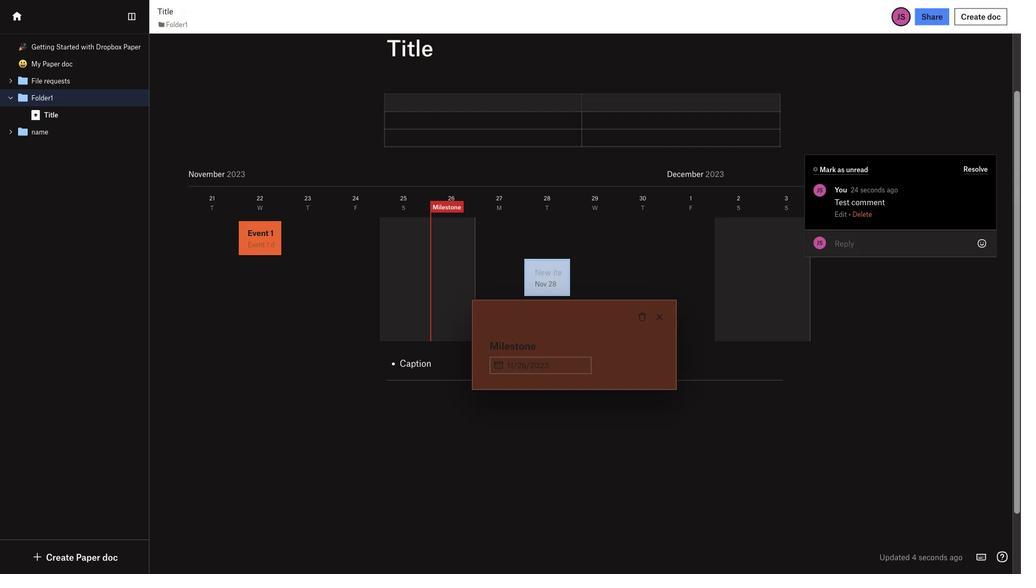 Task type: locate. For each thing, give the bounding box(es) containing it.
dig image
[[31, 551, 44, 564]]

2 s from the left
[[450, 204, 453, 211]]

edit
[[835, 210, 847, 218]]

1 f
[[689, 195, 693, 211]]

t down 5
[[881, 204, 884, 211]]

m
[[497, 204, 502, 211], [832, 204, 837, 211]]

t inside "21 t"
[[210, 204, 214, 211]]

s inside 25 s
[[402, 204, 406, 211]]

requests
[[44, 77, 70, 85]]

0 vertical spatial paper
[[123, 43, 141, 51]]

1 vertical spatial 24
[[353, 195, 359, 201]]

0 vertical spatial js
[[897, 12, 906, 21]]

1 w from the left
[[257, 204, 263, 211]]

1 vertical spatial doc
[[62, 60, 73, 68]]

doc
[[988, 12, 1001, 21], [62, 60, 73, 68], [102, 552, 118, 563]]

2 vertical spatial paper
[[76, 552, 100, 563]]

1 vertical spatial expand folder image
[[7, 128, 14, 136]]

1 horizontal spatial 24
[[851, 186, 859, 194]]

1 horizontal spatial 4
[[912, 553, 917, 562]]

template content image left file at the top of the page
[[16, 74, 29, 87]]

t for 23 t
[[306, 204, 310, 211]]

create doc button
[[955, 8, 1008, 25]]

3 2023 from the left
[[229, 169, 248, 178]]

0 horizontal spatial doc
[[62, 60, 73, 68]]

4 2023 from the left
[[705, 169, 724, 178]]

0 horizontal spatial ago
[[887, 186, 898, 194]]

my paper doc
[[31, 60, 73, 68]]

list item containing folder1
[[0, 89, 149, 123]]

close folder image
[[7, 94, 14, 102]]

27 m
[[496, 195, 503, 211]]

3 s from the left
[[737, 204, 741, 211]]

dropbox
[[96, 43, 122, 51]]

expand folder image inside file requests link
[[7, 77, 14, 85]]

2
[[737, 195, 740, 201]]

folder1 inside / contents list
[[31, 94, 53, 102]]

paper right 'dropbox' on the top
[[123, 43, 141, 51]]

template content image up name
[[29, 109, 42, 121]]

doc for create paper doc
[[102, 552, 118, 563]]

2 vertical spatial js
[[817, 240, 823, 246]]

0 vertical spatial seconds
[[861, 186, 885, 194]]

title inside / contents list
[[44, 111, 58, 119]]

0 horizontal spatial f
[[354, 204, 357, 211]]

expand folder image for file requests
[[7, 77, 14, 85]]

w inside 22 w
[[257, 204, 263, 211]]

2023 for november 2023
[[227, 169, 245, 178]]

24 seconds ago link
[[851, 186, 898, 194]]

23
[[305, 195, 311, 201]]

you
[[835, 185, 848, 194]]

3
[[785, 195, 788, 201]]

Comment Entry text field
[[835, 238, 990, 249]]

2 f from the left
[[689, 204, 693, 211]]

4 t from the left
[[641, 204, 645, 211]]

js button
[[892, 7, 911, 26]]

3 t from the left
[[546, 204, 549, 211]]

as
[[838, 165, 845, 173]]

paper right "my"
[[43, 60, 60, 68]]

2 vertical spatial doc
[[102, 552, 118, 563]]

t down the 23
[[306, 204, 310, 211]]

28 right 27
[[544, 195, 551, 201]]

test comment edit • delete
[[835, 197, 885, 218]]

f for 24 f
[[354, 204, 357, 211]]

2 t from the left
[[306, 204, 310, 211]]

1 horizontal spatial create
[[961, 12, 986, 21]]

1 s from the left
[[402, 204, 406, 211]]

0 horizontal spatial create
[[46, 552, 74, 563]]

5 t from the left
[[881, 204, 884, 211]]

m inside 27 m
[[497, 204, 502, 211]]

2 2023 from the left
[[227, 169, 245, 178]]

1 vertical spatial folder1
[[31, 94, 53, 102]]

paper
[[123, 43, 141, 51], [43, 60, 60, 68], [76, 552, 100, 563]]

t down 21
[[210, 204, 214, 211]]

create
[[961, 12, 986, 21], [46, 552, 74, 563]]

2 m from the left
[[832, 204, 837, 211]]

2 vertical spatial template content image
[[16, 126, 29, 138]]

0 horizontal spatial m
[[497, 204, 502, 211]]

1 horizontal spatial w
[[592, 204, 598, 211]]

0 horizontal spatial 4
[[833, 195, 836, 201]]

0 horizontal spatial title link
[[0, 106, 149, 123]]

1 horizontal spatial title link
[[157, 5, 173, 17]]

name
[[31, 128, 48, 136]]

1 f from the left
[[354, 204, 357, 211]]

js
[[897, 12, 906, 21], [817, 187, 823, 194], [817, 240, 823, 246]]

1
[[690, 195, 692, 201]]

create inside create doc popup button
[[961, 12, 986, 21]]

s down 3
[[785, 204, 789, 211]]

24 for 24 f
[[353, 195, 359, 201]]

1 vertical spatial create
[[46, 552, 74, 563]]

f left 25 s
[[354, 204, 357, 211]]

4 right 'updated'
[[912, 553, 917, 562]]

t for 28 t
[[546, 204, 549, 211]]

24 left "25"
[[353, 195, 359, 201]]

started
[[56, 43, 79, 51]]

title link
[[157, 5, 173, 17], [0, 106, 149, 123]]

1 t from the left
[[210, 204, 214, 211]]

0 vertical spatial create
[[961, 12, 986, 21]]

0 vertical spatial folder1 link
[[157, 19, 188, 30]]

t inside 30 t
[[641, 204, 645, 211]]

create right dig 'icon'
[[46, 552, 74, 563]]

24 right you
[[851, 186, 859, 194]]

expand folder image left name
[[7, 128, 14, 136]]

share
[[922, 12, 943, 21]]

seconds right 'updated'
[[919, 553, 948, 562]]

t right 27 m
[[546, 204, 549, 211]]

m left •
[[832, 204, 837, 211]]

0 vertical spatial folder1
[[166, 20, 188, 28]]

22 w
[[257, 195, 263, 211]]

1 horizontal spatial folder1
[[166, 20, 188, 28]]

1 vertical spatial seconds
[[919, 553, 948, 562]]

ago
[[887, 186, 898, 194], [950, 553, 963, 562]]

t for 5 t
[[881, 204, 884, 211]]

create paper doc button
[[31, 551, 118, 564]]

mark as unread
[[820, 165, 869, 173]]

t down 30 at the right top
[[641, 204, 645, 211]]

expand folder image up close folder image
[[7, 77, 14, 85]]

w down "22" on the top left of page
[[257, 204, 263, 211]]

0 horizontal spatial folder1
[[31, 94, 53, 102]]

1 vertical spatial paper
[[43, 60, 60, 68]]

nov
[[535, 280, 547, 288]]

1 horizontal spatial ago
[[950, 553, 963, 562]]

26 s
[[448, 195, 455, 211]]

m for 27 m
[[497, 204, 502, 211]]

paper inside popup button
[[76, 552, 100, 563]]

w
[[257, 204, 263, 211], [592, 204, 598, 211]]

28 right the nov
[[549, 280, 557, 288]]

create inside the create paper doc popup button
[[46, 552, 74, 563]]

0 vertical spatial 24
[[851, 186, 859, 194]]

1 vertical spatial folder1 link
[[0, 89, 149, 106]]

0 vertical spatial 4
[[833, 195, 836, 201]]

s inside 26 s
[[450, 204, 453, 211]]

expand folder image
[[7, 77, 14, 85], [7, 128, 14, 136]]

1 horizontal spatial paper
[[76, 552, 100, 563]]

2 vertical spatial title
[[44, 111, 58, 119]]

grinning face with big eyes image
[[19, 60, 27, 68]]

list item
[[0, 89, 149, 123]]

doc inside the create paper doc popup button
[[102, 552, 118, 563]]

s down 26
[[450, 204, 453, 211]]

2 horizontal spatial title
[[387, 34, 434, 61]]

t inside 23 t
[[306, 204, 310, 211]]

folder1
[[166, 20, 188, 28], [31, 94, 53, 102]]

4 s from the left
[[785, 204, 789, 211]]

delete button
[[853, 210, 872, 218]]

w inside 29 w
[[592, 204, 598, 211]]

template content image
[[16, 74, 29, 87], [29, 109, 42, 121], [16, 126, 29, 138]]

seconds up 5
[[861, 186, 885, 194]]

0 vertical spatial template content image
[[16, 74, 29, 87]]

w down 29
[[592, 204, 598, 211]]

s down 2
[[737, 204, 741, 211]]

0 vertical spatial doc
[[988, 12, 1001, 21]]

1 horizontal spatial doc
[[102, 552, 118, 563]]

s down "25"
[[402, 204, 406, 211]]

create right share
[[961, 12, 986, 21]]

seconds
[[861, 186, 885, 194], [919, 553, 948, 562]]

1 2023 from the left
[[219, 169, 238, 178]]

0 horizontal spatial w
[[257, 204, 263, 211]]

expand folder image inside name link
[[7, 128, 14, 136]]

1 vertical spatial milestone
[[490, 340, 536, 352]]

1 vertical spatial 28
[[549, 280, 557, 288]]

1 horizontal spatial title
[[157, 7, 173, 16]]

delete
[[853, 210, 872, 218]]

f
[[354, 204, 357, 211], [689, 204, 693, 211]]

2023
[[219, 169, 238, 178], [227, 169, 245, 178], [229, 169, 248, 178], [705, 169, 724, 178]]

template content image left name
[[16, 126, 29, 138]]

share button
[[915, 8, 950, 25]]

28
[[544, 195, 551, 201], [549, 280, 557, 288]]

0 vertical spatial expand folder image
[[7, 77, 14, 85]]

0 vertical spatial title link
[[157, 5, 173, 17]]

f down 1
[[689, 204, 693, 211]]

t inside 28 t
[[546, 204, 549, 211]]

0 vertical spatial milestone
[[433, 203, 461, 210]]

september 2023
[[188, 169, 248, 178]]

21
[[209, 195, 215, 201]]

29 w
[[592, 195, 599, 211]]

1 horizontal spatial f
[[689, 204, 693, 211]]

title
[[157, 7, 173, 16], [387, 34, 434, 61], [44, 111, 58, 119]]

folder1 link
[[157, 19, 188, 30], [0, 89, 149, 106]]

1 vertical spatial js
[[817, 187, 823, 194]]

template content image for file requests
[[16, 74, 29, 87]]

0 vertical spatial ago
[[887, 186, 898, 194]]

2 expand folder image from the top
[[7, 128, 14, 136]]

1 vertical spatial ago
[[950, 553, 963, 562]]

file requests
[[31, 77, 70, 85]]

t
[[210, 204, 214, 211], [306, 204, 310, 211], [546, 204, 549, 211], [641, 204, 645, 211], [881, 204, 884, 211]]

comment
[[852, 197, 885, 207]]

2023 for october 2023
[[219, 169, 238, 178]]

4
[[833, 195, 836, 201], [912, 553, 917, 562]]

28 inside new item nov 28
[[549, 280, 557, 288]]

my
[[31, 60, 41, 68]]

0 vertical spatial 28
[[544, 195, 551, 201]]

5 t
[[881, 195, 884, 211]]

file requests link
[[0, 72, 149, 89]]

25 s
[[400, 195, 407, 211]]

22
[[257, 195, 263, 201]]

1 horizontal spatial m
[[832, 204, 837, 211]]

24 for 24 seconds ago
[[851, 186, 859, 194]]

f inside 24 f
[[354, 204, 357, 211]]

m for 4 m
[[832, 204, 837, 211]]

1 m from the left
[[497, 204, 502, 211]]

2 horizontal spatial doc
[[988, 12, 1001, 21]]

None text field
[[507, 358, 591, 374]]

m down 27
[[497, 204, 502, 211]]

0 horizontal spatial 24
[[353, 195, 359, 201]]

0 horizontal spatial paper
[[43, 60, 60, 68]]

1 vertical spatial 4
[[912, 553, 917, 562]]

4 down you
[[833, 195, 836, 201]]

s
[[402, 204, 406, 211], [450, 204, 453, 211], [737, 204, 741, 211], [785, 204, 789, 211]]

1 horizontal spatial milestone
[[490, 340, 536, 352]]

edit button
[[835, 210, 847, 218]]

0 horizontal spatial title
[[44, 111, 58, 119]]

s for 2 s
[[737, 204, 741, 211]]

1 expand folder image from the top
[[7, 77, 14, 85]]

paper right dig 'icon'
[[76, 552, 100, 563]]

2 w from the left
[[592, 204, 598, 211]]

24
[[851, 186, 859, 194], [353, 195, 359, 201]]

doc inside my paper doc link
[[62, 60, 73, 68]]



Task type: vqa. For each thing, say whether or not it's contained in the screenshot.


Task type: describe. For each thing, give the bounding box(es) containing it.
november 2023
[[188, 169, 245, 178]]

f for 1 f
[[689, 204, 693, 211]]

24 seconds ago
[[851, 186, 898, 194]]

getting started with dropbox paper link
[[0, 38, 149, 55]]

28 t
[[544, 195, 551, 211]]

1 vertical spatial template content image
[[29, 109, 42, 121]]

2023 for december 2023
[[705, 169, 724, 178]]

my paper doc link
[[0, 55, 149, 72]]

0 vertical spatial title
[[157, 7, 173, 16]]

29
[[592, 195, 599, 201]]

folder1 for right folder1 link
[[166, 20, 188, 28]]

t for 30 t
[[641, 204, 645, 211]]

paper for my paper doc
[[43, 60, 60, 68]]

3 s
[[785, 195, 789, 211]]

•
[[849, 210, 851, 218]]

new item nov 28
[[535, 267, 569, 288]]

updated 4 seconds ago
[[880, 553, 963, 562]]

w for 29 w
[[592, 204, 598, 211]]

1 horizontal spatial seconds
[[919, 553, 948, 562]]

2 horizontal spatial paper
[[123, 43, 141, 51]]

23 t
[[305, 195, 311, 211]]

mark as unread button
[[814, 164, 869, 175]]

1 horizontal spatial folder1 link
[[157, 19, 188, 30]]

25
[[400, 195, 407, 201]]

template content image
[[16, 92, 29, 104]]

2 s
[[737, 195, 741, 211]]

november
[[188, 169, 225, 178]]

4 inside 4 m
[[833, 195, 836, 201]]

item
[[553, 267, 569, 277]]

october
[[188, 169, 217, 178]]

1 vertical spatial title link
[[0, 106, 149, 123]]

/ contents list
[[0, 38, 149, 140]]

24 f
[[353, 195, 359, 211]]

s for 25 s
[[402, 204, 406, 211]]

create paper doc
[[46, 552, 118, 563]]

name link
[[0, 123, 149, 140]]

party popper image
[[19, 43, 27, 51]]

new
[[535, 267, 551, 277]]

expand folder image for name
[[7, 128, 14, 136]]

getting started with dropbox paper
[[31, 43, 141, 51]]

create for create doc
[[961, 12, 986, 21]]

resolve button
[[964, 164, 988, 175]]

october 2023
[[188, 169, 238, 178]]

december
[[667, 169, 704, 178]]

file
[[31, 77, 42, 85]]

paper for create paper doc
[[76, 552, 100, 563]]

doc for my paper doc
[[62, 60, 73, 68]]

template content image for name
[[16, 126, 29, 138]]

getting
[[31, 43, 55, 51]]

1 vertical spatial title
[[387, 34, 434, 61]]

s for 3 s
[[785, 204, 789, 211]]

unread
[[846, 165, 869, 173]]

4 m
[[832, 195, 837, 211]]

30
[[640, 195, 647, 201]]

updated
[[880, 553, 910, 562]]

0 horizontal spatial seconds
[[861, 186, 885, 194]]

t for 21 t
[[210, 204, 214, 211]]

0 horizontal spatial folder1 link
[[0, 89, 149, 106]]

0 horizontal spatial milestone
[[433, 203, 461, 210]]

26
[[448, 195, 455, 201]]

5
[[881, 195, 884, 201]]

doc inside create doc popup button
[[988, 12, 1001, 21]]

test
[[835, 197, 850, 207]]

create doc
[[961, 12, 1001, 21]]

caption
[[400, 358, 432, 369]]

with
[[81, 43, 94, 51]]

w for 22 w
[[257, 204, 263, 211]]

folder1 for leftmost folder1 link
[[31, 94, 53, 102]]

create for create paper doc
[[46, 552, 74, 563]]

mark
[[820, 165, 836, 173]]

js inside button
[[897, 12, 906, 21]]

s for 26 s
[[450, 204, 453, 211]]

resolve
[[964, 165, 988, 173]]

30 t
[[640, 195, 647, 211]]

september
[[188, 169, 227, 178]]

27
[[496, 195, 503, 201]]

21 t
[[209, 195, 215, 211]]

2023 for september 2023
[[229, 169, 248, 178]]

december 2023
[[667, 169, 724, 178]]



